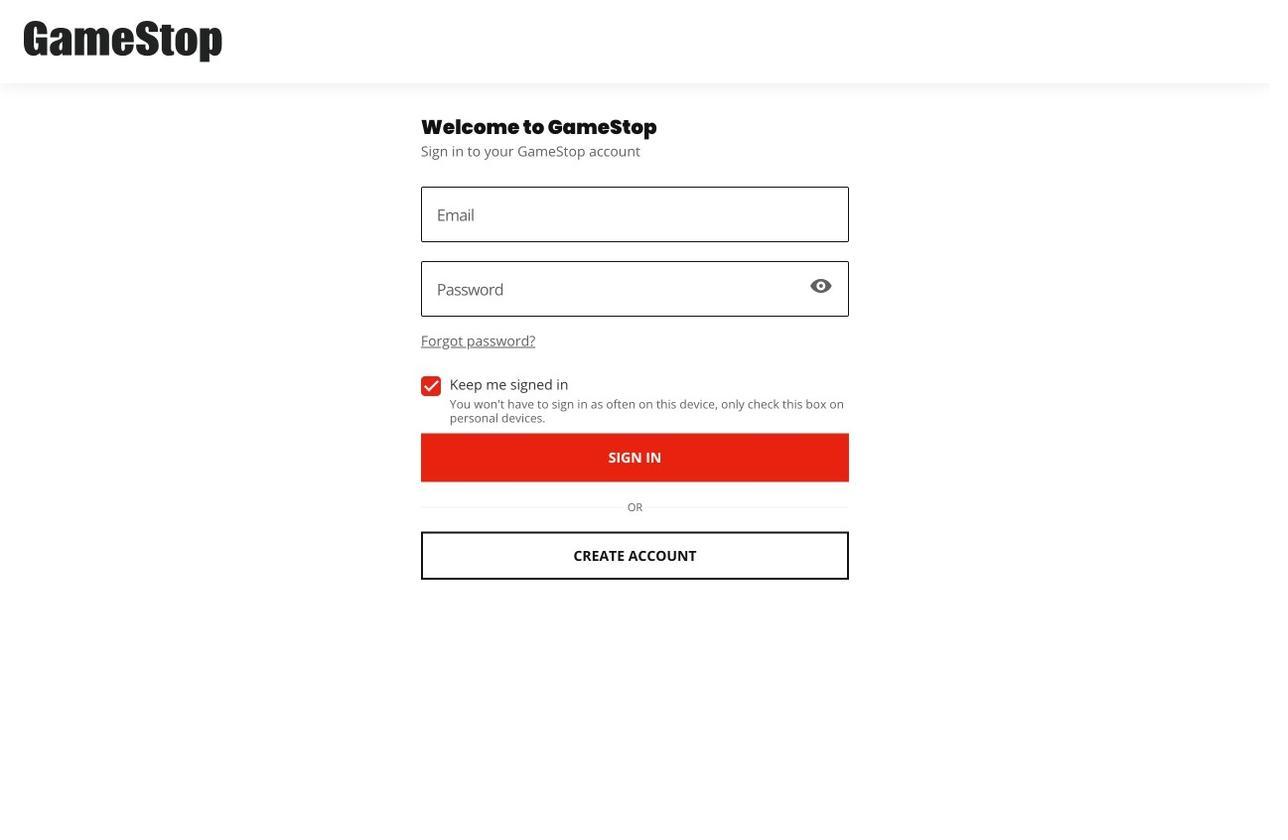 Task type: vqa. For each thing, say whether or not it's contained in the screenshot.
Track Order
no



Task type: locate. For each thing, give the bounding box(es) containing it.
None password field
[[421, 261, 849, 317]]

None email field
[[421, 187, 849, 242]]



Task type: describe. For each thing, give the bounding box(es) containing it.
gamestop image
[[24, 18, 223, 66]]



